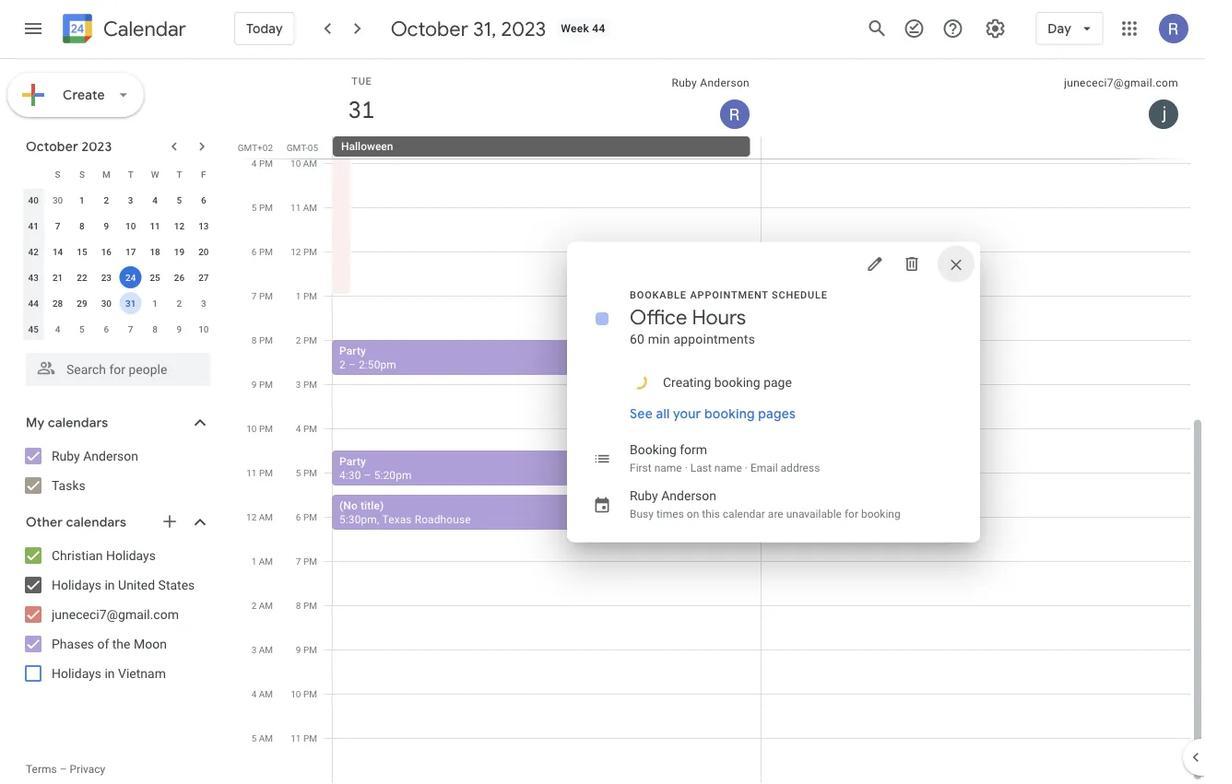 Task type: locate. For each thing, give the bounding box(es) containing it.
row containing 40
[[21, 187, 216, 213]]

0 horizontal spatial 2023
[[82, 138, 112, 155]]

s up september 30 element
[[55, 169, 60, 180]]

2 up 3 pm
[[296, 335, 301, 346]]

phases
[[52, 637, 94, 652]]

1 vertical spatial 30
[[101, 298, 112, 309]]

1 horizontal spatial 8 pm
[[296, 600, 317, 611]]

25 element
[[144, 267, 166, 289]]

11
[[291, 202, 301, 213], [150, 220, 160, 231], [246, 468, 257, 479], [291, 733, 301, 744]]

30
[[52, 195, 63, 206], [101, 298, 112, 309]]

calendar heading
[[100, 16, 186, 42]]

unavailable
[[786, 508, 842, 521]]

1 for 'november 1' element
[[152, 298, 158, 309]]

1 vertical spatial in
[[105, 666, 115, 682]]

1 vertical spatial 44
[[28, 298, 39, 309]]

1 horizontal spatial t
[[177, 169, 182, 180]]

november 4 element
[[47, 318, 69, 340]]

10 left 11 element
[[125, 220, 136, 231]]

6 pm
[[252, 246, 273, 257], [296, 512, 317, 523]]

calendars inside "dropdown button"
[[48, 415, 108, 432]]

1 horizontal spatial –
[[349, 358, 356, 371]]

44 left 28
[[28, 298, 39, 309]]

1 horizontal spatial 7 pm
[[296, 556, 317, 567]]

5 down 4 am
[[251, 733, 257, 744]]

calendars right my
[[48, 415, 108, 432]]

progress bar
[[627, 369, 652, 394]]

1 horizontal spatial 2023
[[501, 16, 546, 42]]

0 vertical spatial 6 pm
[[252, 246, 273, 257]]

12 for 12
[[174, 220, 185, 231]]

1 vertical spatial ruby anderson
[[52, 449, 138, 464]]

60 min appointments
[[630, 332, 755, 347]]

6
[[201, 195, 206, 206], [252, 246, 257, 257], [104, 324, 109, 335], [296, 512, 301, 523]]

main drawer image
[[22, 18, 44, 40]]

0 vertical spatial booking
[[715, 375, 761, 391]]

5 pm left '4:30'
[[296, 468, 317, 479]]

44 inside 'row group'
[[28, 298, 39, 309]]

10 pm right 4 am
[[291, 689, 317, 700]]

11 down 10 am
[[291, 202, 301, 213]]

30 right 29 element
[[101, 298, 112, 309]]

11 up 12 am
[[246, 468, 257, 479]]

am down 1 am
[[259, 600, 273, 611]]

2:50pm
[[359, 358, 397, 371]]

14
[[52, 246, 63, 257]]

11 right 10 "element"
[[150, 220, 160, 231]]

other calendars list
[[4, 541, 229, 689]]

· left last
[[685, 462, 688, 475]]

3 up 10 "element"
[[128, 195, 133, 206]]

row group
[[21, 187, 216, 342]]

7 pm right 1 am
[[296, 556, 317, 567]]

3 right november 2 element
[[201, 298, 206, 309]]

1 horizontal spatial ruby
[[630, 489, 658, 504]]

18 element
[[144, 241, 166, 263]]

t
[[128, 169, 133, 180], [177, 169, 182, 180]]

12 for 12 pm
[[291, 246, 301, 257]]

tue 31
[[347, 75, 374, 125]]

am down the 05
[[303, 158, 317, 169]]

party for 2
[[339, 344, 366, 357]]

12 down the 11 am
[[291, 246, 301, 257]]

0 vertical spatial 5 pm
[[252, 202, 273, 213]]

in
[[105, 578, 115, 593], [105, 666, 115, 682]]

0 horizontal spatial 9 pm
[[252, 379, 273, 390]]

0 horizontal spatial 8 pm
[[252, 335, 273, 346]]

1 horizontal spatial 44
[[592, 22, 606, 35]]

28
[[52, 298, 63, 309]]

junececi7@gmail.com inside "other calendars" list
[[52, 607, 179, 623]]

0 vertical spatial anderson
[[700, 77, 750, 89]]

the
[[112, 637, 130, 652]]

24 cell
[[119, 265, 143, 291]]

am up 1 am
[[259, 512, 273, 523]]

31 down tue
[[347, 95, 374, 125]]

calendars inside dropdown button
[[66, 515, 126, 531]]

2 s from the left
[[79, 169, 85, 180]]

0 vertical spatial 9 pm
[[252, 379, 273, 390]]

row
[[325, 0, 1191, 784], [21, 161, 216, 187], [21, 187, 216, 213], [21, 213, 216, 239], [21, 239, 216, 265], [21, 265, 216, 291], [21, 291, 216, 316], [21, 316, 216, 342]]

1 vertical spatial –
[[364, 469, 371, 482]]

1 right 31 element
[[152, 298, 158, 309]]

0 horizontal spatial ·
[[685, 462, 688, 475]]

31 element
[[120, 292, 142, 314]]

1 right september 30 element
[[79, 195, 85, 206]]

gmt-
[[287, 142, 308, 153]]

holidays up united
[[106, 548, 156, 564]]

3
[[128, 195, 133, 206], [201, 298, 206, 309], [296, 379, 301, 390], [251, 645, 257, 656]]

november 3 element
[[193, 292, 215, 314]]

0 vertical spatial 4 pm
[[252, 158, 273, 169]]

september 30 element
[[47, 189, 69, 211]]

0 horizontal spatial 30
[[52, 195, 63, 206]]

0 vertical spatial ruby
[[672, 77, 697, 89]]

november 8 element
[[144, 318, 166, 340]]

5 pm left the 11 am
[[252, 202, 273, 213]]

am for 1 am
[[259, 556, 273, 567]]

cell containing party
[[331, 0, 762, 784]]

1 party from the top
[[339, 344, 366, 357]]

t right w
[[177, 169, 182, 180]]

2 am
[[251, 600, 273, 611]]

halloween row
[[325, 136, 1205, 159]]

– right terms
[[60, 764, 67, 777]]

0 vertical spatial 30
[[52, 195, 63, 206]]

add other calendars image
[[160, 513, 179, 531]]

ruby inside 31 column header
[[672, 77, 697, 89]]

1 vertical spatial 7 pm
[[296, 556, 317, 567]]

0 horizontal spatial ruby
[[52, 449, 80, 464]]

1 horizontal spatial name
[[715, 462, 742, 475]]

0 vertical spatial 31
[[347, 95, 374, 125]]

29
[[77, 298, 87, 309]]

anderson inside ruby anderson busy times on this calendar are unavailable for booking
[[661, 489, 717, 504]]

holidays
[[106, 548, 156, 564], [52, 578, 101, 593], [52, 666, 101, 682]]

12 for 12 am
[[246, 512, 257, 523]]

am down 4 am
[[259, 733, 273, 744]]

min
[[648, 332, 670, 347]]

0 horizontal spatial name
[[655, 462, 682, 475]]

23 element
[[95, 267, 117, 289]]

1 cell from the left
[[331, 0, 762, 784]]

1 horizontal spatial 11 pm
[[291, 733, 317, 744]]

christian
[[52, 548, 103, 564]]

pages
[[758, 406, 796, 423]]

november 5 element
[[71, 318, 93, 340]]

3 down 2 pm
[[296, 379, 301, 390]]

1 horizontal spatial s
[[79, 169, 85, 180]]

other calendars button
[[4, 508, 229, 538]]

7 right 1 am
[[296, 556, 301, 567]]

today
[[246, 20, 283, 37]]

week
[[561, 22, 589, 35]]

12 inside 'row group'
[[174, 220, 185, 231]]

office
[[630, 305, 687, 331]]

6 right november 5 element
[[104, 324, 109, 335]]

october for october 31, 2023
[[391, 16, 468, 42]]

1 t from the left
[[128, 169, 133, 180]]

2023 right the 31,
[[501, 16, 546, 42]]

26 element
[[168, 267, 190, 289]]

8 right 2 am
[[296, 600, 301, 611]]

am
[[303, 158, 317, 169], [303, 202, 317, 213], [259, 512, 273, 523], [259, 556, 273, 567], [259, 600, 273, 611], [259, 645, 273, 656], [259, 689, 273, 700], [259, 733, 273, 744]]

party inside the party 2 – 2:50pm
[[339, 344, 366, 357]]

ruby inside 'my calendars' list
[[52, 449, 80, 464]]

1 vertical spatial booking
[[705, 406, 755, 423]]

junececi7@gmail.com up phases of the moon
[[52, 607, 179, 623]]

2 in from the top
[[105, 666, 115, 682]]

2 vertical spatial holidays
[[52, 666, 101, 682]]

1 horizontal spatial october
[[391, 16, 468, 42]]

27
[[198, 272, 209, 283]]

0 horizontal spatial 12
[[174, 220, 185, 231]]

0 vertical spatial ruby anderson
[[672, 77, 750, 89]]

4 down the 3 am
[[251, 689, 257, 700]]

7 right november 6 element
[[128, 324, 133, 335]]

4 pm down 3 pm
[[296, 423, 317, 434]]

in for vietnam
[[105, 666, 115, 682]]

junececi7@gmail.com
[[1064, 77, 1179, 89], [52, 607, 179, 623]]

party inside party 4:30 – 5:20pm
[[339, 455, 366, 468]]

8 right november 7 element
[[152, 324, 158, 335]]

am up 2 am
[[259, 556, 273, 567]]

0 vertical spatial 11 pm
[[246, 468, 273, 479]]

1 · from the left
[[685, 462, 688, 475]]

5 left '4:30'
[[296, 468, 301, 479]]

0 horizontal spatial junececi7@gmail.com
[[52, 607, 179, 623]]

1 vertical spatial 6 pm
[[296, 512, 317, 523]]

28 element
[[47, 292, 69, 314]]

ruby anderson up "halloween" row
[[672, 77, 750, 89]]

0 vertical spatial 44
[[592, 22, 606, 35]]

party up 2:50pm
[[339, 344, 366, 357]]

30 element
[[95, 292, 117, 314]]

0 vertical spatial 10 pm
[[246, 423, 273, 434]]

11 element
[[144, 215, 166, 237]]

9 inside november 9 element
[[177, 324, 182, 335]]

t left w
[[128, 169, 133, 180]]

gmt+02
[[238, 142, 273, 153]]

your
[[673, 406, 701, 423]]

1 vertical spatial ruby
[[52, 449, 80, 464]]

0 horizontal spatial 7 pm
[[252, 291, 273, 302]]

0 horizontal spatial –
[[60, 764, 67, 777]]

6 pm left (no
[[296, 512, 317, 523]]

30 for 30 element
[[101, 298, 112, 309]]

2 horizontal spatial –
[[364, 469, 371, 482]]

row group inside "october 2023" grid
[[21, 187, 216, 342]]

schedule
[[772, 290, 828, 301]]

0 vertical spatial –
[[349, 358, 356, 371]]

7 right 41
[[55, 220, 60, 231]]

october for october 2023
[[26, 138, 78, 155]]

4 am
[[251, 689, 273, 700]]

0 vertical spatial in
[[105, 578, 115, 593]]

s
[[55, 169, 60, 180], [79, 169, 85, 180]]

booking down creating booking page
[[705, 406, 755, 423]]

0 horizontal spatial 31
[[125, 298, 136, 309]]

am for 3 am
[[259, 645, 273, 656]]

november 6 element
[[95, 318, 117, 340]]

2 t from the left
[[177, 169, 182, 180]]

1 vertical spatial 4 pm
[[296, 423, 317, 434]]

in for united
[[105, 578, 115, 593]]

1 vertical spatial anderson
[[83, 449, 138, 464]]

11 pm right 5 am
[[291, 733, 317, 744]]

see all your booking pages link
[[630, 406, 796, 423]]

4 down 3 pm
[[296, 423, 301, 434]]

0 horizontal spatial 5 pm
[[252, 202, 273, 213]]

1 vertical spatial 10 pm
[[291, 689, 317, 700]]

12 up 1 am
[[246, 512, 257, 523]]

7 right november 3 element
[[252, 291, 257, 302]]

2 vertical spatial ruby
[[630, 489, 658, 504]]

0 vertical spatial party
[[339, 344, 366, 357]]

2 vertical spatial booking
[[861, 508, 901, 521]]

0 horizontal spatial october
[[26, 138, 78, 155]]

1 vertical spatial 9 pm
[[296, 645, 317, 656]]

1 in from the top
[[105, 578, 115, 593]]

2 left 2:50pm
[[339, 358, 346, 371]]

create
[[63, 87, 105, 103]]

all
[[656, 406, 670, 423]]

1 horizontal spatial ruby anderson
[[672, 77, 750, 89]]

7
[[55, 220, 60, 231], [252, 291, 257, 302], [128, 324, 133, 335], [296, 556, 301, 567]]

8 right november 10 element
[[252, 335, 257, 346]]

party for 4:30
[[339, 455, 366, 468]]

1 down 12 pm
[[296, 291, 301, 302]]

junececi7@gmail.com down day dropdown button
[[1064, 77, 1179, 89]]

None search field
[[0, 346, 229, 386]]

november 9 element
[[168, 318, 190, 340]]

2 horizontal spatial ruby
[[672, 77, 697, 89]]

1 horizontal spatial 12
[[246, 512, 257, 523]]

0 horizontal spatial 44
[[28, 298, 39, 309]]

1 vertical spatial holidays
[[52, 578, 101, 593]]

settings menu image
[[984, 18, 1006, 40]]

– inside party 4:30 – 5:20pm
[[364, 469, 371, 482]]

anderson inside 31 column header
[[700, 77, 750, 89]]

8 pm
[[252, 335, 273, 346], [296, 600, 317, 611]]

44 right week
[[592, 22, 606, 35]]

0 vertical spatial holidays
[[106, 548, 156, 564]]

1 vertical spatial party
[[339, 455, 366, 468]]

1 am
[[251, 556, 273, 567]]

cell
[[331, 0, 762, 784], [762, 0, 1191, 784]]

0 horizontal spatial t
[[128, 169, 133, 180]]

1 horizontal spatial junececi7@gmail.com
[[1064, 77, 1179, 89]]

0 horizontal spatial s
[[55, 169, 60, 180]]

1 horizontal spatial 5 pm
[[296, 468, 317, 479]]

6 pm left 12 pm
[[252, 246, 273, 257]]

november 2 element
[[168, 292, 190, 314]]

ruby
[[672, 77, 697, 89], [52, 449, 80, 464], [630, 489, 658, 504]]

s left m
[[79, 169, 85, 180]]

anderson up "halloween" row
[[700, 77, 750, 89]]

am up 12 pm
[[303, 202, 317, 213]]

for
[[845, 508, 859, 521]]

10 pm up 12 am
[[246, 423, 273, 434]]

2 vertical spatial anderson
[[661, 489, 717, 504]]

2 down 1 am
[[251, 600, 257, 611]]

4 pm down the gmt+02 at the top left of the page
[[252, 158, 273, 169]]

0 vertical spatial 2023
[[501, 16, 546, 42]]

1 horizontal spatial ·
[[745, 462, 748, 475]]

in left united
[[105, 578, 115, 593]]

holidays down phases
[[52, 666, 101, 682]]

2023 up m
[[82, 138, 112, 155]]

1 horizontal spatial 31
[[347, 95, 374, 125]]

– right '4:30'
[[364, 469, 371, 482]]

– for 5:20pm
[[364, 469, 371, 482]]

november 1 element
[[144, 292, 166, 314]]

1 vertical spatial 12
[[291, 246, 301, 257]]

ruby anderson down my calendars "dropdown button"
[[52, 449, 138, 464]]

30 right 40
[[52, 195, 63, 206]]

2 party from the top
[[339, 455, 366, 468]]

60
[[630, 332, 645, 347]]

hours
[[692, 305, 746, 331]]

1 name from the left
[[655, 462, 682, 475]]

0 vertical spatial october
[[391, 16, 468, 42]]

row containing 44
[[21, 291, 216, 316]]

1 vertical spatial junececi7@gmail.com
[[52, 607, 179, 623]]

row group containing 40
[[21, 187, 216, 342]]

8 pm right 2 am
[[296, 600, 317, 611]]

2 left november 3 element
[[177, 298, 182, 309]]

calendar
[[723, 508, 765, 521]]

anderson up on
[[661, 489, 717, 504]]

1 s from the left
[[55, 169, 60, 180]]

my
[[26, 415, 45, 432]]

0 horizontal spatial ruby anderson
[[52, 449, 138, 464]]

tuesday, october 31 element
[[340, 89, 383, 131]]

0 vertical spatial 12
[[174, 220, 185, 231]]

1 vertical spatial calendars
[[66, 515, 126, 531]]

12 element
[[168, 215, 190, 237]]

1 vertical spatial 31
[[125, 298, 136, 309]]

9 pm right the 3 am
[[296, 645, 317, 656]]

1 horizontal spatial 6 pm
[[296, 512, 317, 523]]

6 down f
[[201, 195, 206, 206]]

ruby anderson inside 'my calendars' list
[[52, 449, 138, 464]]

name
[[655, 462, 682, 475], [715, 462, 742, 475]]

holidays in united states
[[52, 578, 195, 593]]

see
[[630, 406, 653, 423]]

anderson
[[700, 77, 750, 89], [83, 449, 138, 464], [661, 489, 717, 504]]

31 right 30 element
[[125, 298, 136, 309]]

0 vertical spatial calendars
[[48, 415, 108, 432]]

1 vertical spatial october
[[26, 138, 78, 155]]

3 up 4 am
[[251, 645, 257, 656]]

1 down 12 am
[[251, 556, 257, 567]]

9
[[104, 220, 109, 231], [177, 324, 182, 335], [252, 379, 257, 390], [296, 645, 301, 656]]

2 horizontal spatial 12
[[291, 246, 301, 257]]

4
[[252, 158, 257, 169], [152, 195, 158, 206], [55, 324, 60, 335], [296, 423, 301, 434], [251, 689, 257, 700]]

am up 4 am
[[259, 645, 273, 656]]

october
[[391, 16, 468, 42], [26, 138, 78, 155]]

holidays for united
[[52, 578, 101, 593]]

1 horizontal spatial 9 pm
[[296, 645, 317, 656]]

0 vertical spatial junececi7@gmail.com
[[1064, 77, 1179, 89]]

6 inside november 6 element
[[104, 324, 109, 335]]

2
[[104, 195, 109, 206], [177, 298, 182, 309], [296, 335, 301, 346], [339, 358, 346, 371], [251, 600, 257, 611]]

name down booking
[[655, 462, 682, 475]]

19 element
[[168, 241, 190, 263]]

booking up see all your booking pages link
[[715, 375, 761, 391]]

1 for 1 am
[[251, 556, 257, 567]]

31
[[347, 95, 374, 125], [125, 298, 136, 309]]

privacy
[[70, 764, 105, 777]]

1 horizontal spatial 10 pm
[[291, 689, 317, 700]]

1 horizontal spatial 30
[[101, 298, 112, 309]]

10
[[291, 158, 301, 169], [125, 220, 136, 231], [198, 324, 209, 335], [246, 423, 257, 434], [291, 689, 301, 700]]

calendars
[[48, 415, 108, 432], [66, 515, 126, 531]]

29 element
[[71, 292, 93, 314]]

party up '4:30'
[[339, 455, 366, 468]]

7 pm
[[252, 291, 273, 302], [296, 556, 317, 567]]

19
[[174, 246, 185, 257]]

11 pm up 12 am
[[246, 468, 273, 479]]

5
[[177, 195, 182, 206], [252, 202, 257, 213], [79, 324, 85, 335], [296, 468, 301, 479], [251, 733, 257, 744]]

9 pm
[[252, 379, 273, 390], [296, 645, 317, 656]]

am for 11 am
[[303, 202, 317, 213]]

tue
[[352, 75, 372, 87]]

2 vertical spatial 12
[[246, 512, 257, 523]]

13 element
[[193, 215, 215, 237]]

am down the 3 am
[[259, 689, 273, 700]]

booking inside ruby anderson busy times on this calendar are unavailable for booking
[[861, 508, 901, 521]]

· left email
[[745, 462, 748, 475]]

0 vertical spatial 8 pm
[[252, 335, 273, 346]]

calendars up christian holidays
[[66, 515, 126, 531]]

booking
[[715, 375, 761, 391], [705, 406, 755, 423], [861, 508, 901, 521]]

october left the 31,
[[391, 16, 468, 42]]

9 pm left 3 pm
[[252, 379, 273, 390]]

– inside the party 2 – 2:50pm
[[349, 358, 356, 371]]

vietnam
[[118, 666, 166, 682]]



Task type: vqa. For each thing, say whether or not it's contained in the screenshot.


Task type: describe. For each thing, give the bounding box(es) containing it.
17 element
[[120, 241, 142, 263]]

5:20pm
[[374, 469, 412, 482]]

1 vertical spatial 2023
[[82, 138, 112, 155]]

10 am
[[291, 158, 317, 169]]

booking form first name · last name · email address
[[630, 443, 820, 475]]

0 horizontal spatial 4 pm
[[252, 158, 273, 169]]

form
[[680, 443, 707, 458]]

43
[[28, 272, 39, 283]]

15
[[77, 246, 87, 257]]

day
[[1048, 20, 1072, 37]]

26
[[174, 272, 185, 283]]

week 44
[[561, 22, 606, 35]]

office hours
[[630, 305, 746, 331]]

1 vertical spatial 8 pm
[[296, 600, 317, 611]]

bookable
[[630, 290, 687, 301]]

5 up 12 element
[[177, 195, 182, 206]]

october 2023 grid
[[18, 161, 216, 342]]

(no
[[339, 499, 358, 512]]

holidays for vietnam
[[52, 666, 101, 682]]

6 left 12 pm
[[252, 246, 257, 257]]

october 2023
[[26, 138, 112, 155]]

22 element
[[71, 267, 93, 289]]

16 element
[[95, 241, 117, 263]]

14 element
[[47, 241, 69, 263]]

3 for november 3 element
[[201, 298, 206, 309]]

page
[[764, 375, 792, 391]]

w
[[151, 169, 159, 180]]

day button
[[1036, 6, 1104, 51]]

41
[[28, 220, 39, 231]]

my calendars list
[[4, 442, 229, 501]]

2 name from the left
[[715, 462, 742, 475]]

terms
[[26, 764, 57, 777]]

christian holidays
[[52, 548, 156, 564]]

40
[[28, 195, 39, 206]]

see all your booking pages
[[630, 406, 796, 423]]

20 element
[[193, 241, 215, 263]]

appointments
[[674, 332, 755, 347]]

today button
[[234, 6, 295, 51]]

creating booking page
[[663, 375, 792, 391]]

12 am
[[246, 512, 273, 523]]

november 10 element
[[193, 318, 215, 340]]

other calendars
[[26, 515, 126, 531]]

privacy link
[[70, 764, 105, 777]]

row containing 45
[[21, 316, 216, 342]]

31 column header
[[333, 59, 762, 136]]

1 for 1 pm
[[296, 291, 301, 302]]

3 for 3 pm
[[296, 379, 301, 390]]

23
[[101, 272, 112, 283]]

1 vertical spatial 11 pm
[[291, 733, 317, 744]]

8 inside november 8 element
[[152, 324, 158, 335]]

row containing party
[[325, 0, 1191, 784]]

roadhouse
[[415, 513, 471, 526]]

office hours heading
[[630, 305, 746, 331]]

times
[[657, 508, 684, 521]]

11 right 5 am
[[291, 733, 301, 744]]

05
[[308, 142, 318, 153]]

party 4:30 – 5:20pm
[[339, 455, 412, 482]]

24
[[125, 272, 136, 283]]

am for 5 am
[[259, 733, 273, 744]]

4 down the gmt+02 at the top left of the page
[[252, 158, 257, 169]]

11 inside 11 element
[[150, 220, 160, 231]]

2 down m
[[104, 195, 109, 206]]

24, today element
[[120, 267, 142, 289]]

texas
[[382, 513, 412, 526]]

am for 2 am
[[259, 600, 273, 611]]

2 · from the left
[[745, 462, 748, 475]]

ruby inside ruby anderson busy times on this calendar are unavailable for booking
[[630, 489, 658, 504]]

31,
[[473, 16, 496, 42]]

25
[[150, 272, 160, 283]]

appointment
[[690, 290, 769, 301]]

5 right november 4 element
[[79, 324, 85, 335]]

6 right 12 am
[[296, 512, 301, 523]]

calendar
[[103, 16, 186, 42]]

1 horizontal spatial 4 pm
[[296, 423, 317, 434]]

email
[[751, 462, 778, 475]]

3 pm
[[296, 379, 317, 390]]

8 up the '15' element
[[79, 220, 85, 231]]

5 left the 11 am
[[252, 202, 257, 213]]

7 inside november 7 element
[[128, 324, 133, 335]]

holidays in vietnam
[[52, 666, 166, 682]]

booking
[[630, 443, 677, 458]]

2 pm
[[296, 335, 317, 346]]

2 for november 2 element
[[177, 298, 182, 309]]

Search for people text field
[[37, 353, 199, 386]]

terms link
[[26, 764, 57, 777]]

halloween
[[341, 140, 393, 153]]

junececi7@gmail.com inside 31 grid
[[1064, 77, 1179, 89]]

10 up 12 am
[[246, 423, 257, 434]]

4 up 11 element
[[152, 195, 158, 206]]

title)
[[361, 499, 384, 512]]

creating
[[663, 375, 711, 391]]

busy
[[630, 508, 654, 521]]

halloween button
[[333, 136, 750, 157]]

row containing 41
[[21, 213, 216, 239]]

calendars for my calendars
[[48, 415, 108, 432]]

17
[[125, 246, 136, 257]]

this
[[702, 508, 720, 521]]

21
[[52, 272, 63, 283]]

are
[[768, 508, 784, 521]]

9 left 3 pm
[[252, 379, 257, 390]]

ruby anderson busy times on this calendar are unavailable for booking
[[630, 489, 901, 521]]

,
[[377, 513, 379, 526]]

15 element
[[71, 241, 93, 263]]

row containing s
[[21, 161, 216, 187]]

am for 12 am
[[259, 512, 273, 523]]

bookable appointment schedule
[[630, 290, 828, 301]]

united
[[118, 578, 155, 593]]

10 right november 9 element
[[198, 324, 209, 335]]

3 for 3 am
[[251, 645, 257, 656]]

31 grid
[[236, 0, 1205, 784]]

0 horizontal spatial 11 pm
[[246, 468, 273, 479]]

my calendars
[[26, 415, 108, 432]]

2 inside the party 2 – 2:50pm
[[339, 358, 346, 371]]

2 cell from the left
[[762, 0, 1191, 784]]

on
[[687, 508, 699, 521]]

delete appointment schedule image
[[903, 255, 921, 273]]

f
[[201, 169, 206, 180]]

31 cell
[[119, 291, 143, 316]]

terms – privacy
[[26, 764, 105, 777]]

45
[[28, 324, 39, 335]]

of
[[97, 637, 109, 652]]

2 for 2 am
[[251, 600, 257, 611]]

states
[[158, 578, 195, 593]]

row containing 42
[[21, 239, 216, 265]]

row containing 43
[[21, 265, 216, 291]]

12 pm
[[291, 246, 317, 257]]

16
[[101, 246, 112, 257]]

30 for september 30 element
[[52, 195, 63, 206]]

31 inside cell
[[125, 298, 136, 309]]

create button
[[7, 73, 144, 117]]

m
[[102, 169, 110, 180]]

phases of the moon
[[52, 637, 167, 652]]

0 horizontal spatial 6 pm
[[252, 246, 273, 257]]

9 right the 3 am
[[296, 645, 301, 656]]

9 left 10 "element"
[[104, 220, 109, 231]]

2 for 2 pm
[[296, 335, 301, 346]]

am for 10 am
[[303, 158, 317, 169]]

anderson inside 'my calendars' list
[[83, 449, 138, 464]]

11 am
[[291, 202, 317, 213]]

am for 4 am
[[259, 689, 273, 700]]

5:30pm
[[339, 513, 377, 526]]

other
[[26, 515, 63, 531]]

october 31, 2023
[[391, 16, 546, 42]]

10 down gmt-
[[291, 158, 301, 169]]

calendar element
[[59, 10, 186, 51]]

– for 2:50pm
[[349, 358, 356, 371]]

21 element
[[47, 267, 69, 289]]

calendars for other calendars
[[66, 515, 126, 531]]

moon
[[134, 637, 167, 652]]

4:30
[[339, 469, 361, 482]]

10 element
[[120, 215, 142, 237]]

13
[[198, 220, 209, 231]]

0 horizontal spatial 10 pm
[[246, 423, 273, 434]]

10 right 4 am
[[291, 689, 301, 700]]

10 inside "element"
[[125, 220, 136, 231]]

2 vertical spatial –
[[60, 764, 67, 777]]

4 left november 5 element
[[55, 324, 60, 335]]

31 inside column header
[[347, 95, 374, 125]]

5 am
[[251, 733, 273, 744]]

0 vertical spatial 7 pm
[[252, 291, 273, 302]]

27 element
[[193, 267, 215, 289]]

ruby anderson inside 31 column header
[[672, 77, 750, 89]]

november 7 element
[[120, 318, 142, 340]]

1 vertical spatial 5 pm
[[296, 468, 317, 479]]



